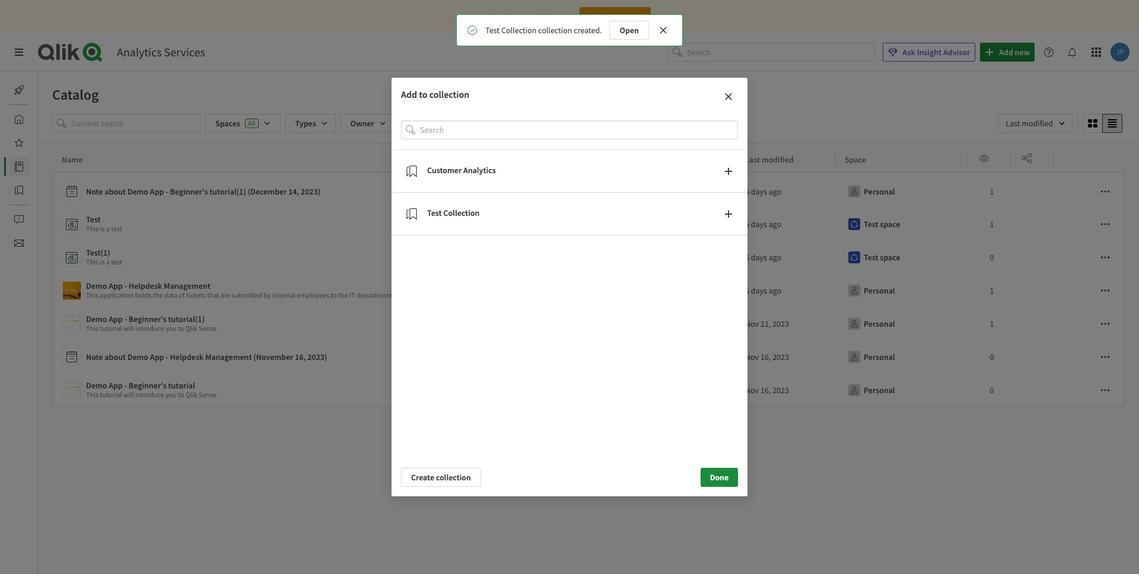 Task type: vqa. For each thing, say whether or not it's contained in the screenshot.
Case Count
no



Task type: locate. For each thing, give the bounding box(es) containing it.
1 for 5 days ago
[[990, 219, 994, 230]]

qlik inside demo app - beginner's tutorial this tutorial will introduce you to qlik sense.
[[185, 390, 197, 399]]

0 vertical spatial you
[[165, 324, 176, 333]]

1 qlik from the top
[[185, 324, 197, 333]]

personal cell for 6 days ago
[[835, 274, 968, 307]]

2023)
[[301, 186, 320, 197], [307, 352, 327, 362]]

1 vertical spatial collection
[[443, 207, 480, 218]]

0 vertical spatial test space
[[864, 219, 900, 230]]

space for 0
[[880, 252, 900, 263]]

introduce for tutorial(1)
[[135, 324, 164, 333]]

2023) for note about demo app - helpdesk management (november 16, 2023)
[[307, 352, 327, 362]]

2 qlik sense app image from the top
[[63, 315, 81, 333]]

is inside the 'test this is a test'
[[100, 224, 105, 233]]

1 vertical spatial you
[[165, 390, 176, 399]]

you down note about demo app - helpdesk management (november 16, 2023) on the left bottom of page
[[165, 390, 176, 399]]

tutorial down note about demo app - helpdesk management (november 16, 2023) on the left bottom of page
[[168, 380, 195, 391]]

test(1)
[[86, 247, 110, 258]]

(december
[[248, 186, 287, 197]]

3 5 days ago from the top
[[745, 252, 781, 263]]

21,
[[760, 319, 771, 329]]

app
[[150, 186, 164, 197], [109, 281, 123, 291], [109, 314, 123, 324], [150, 352, 164, 362], [109, 380, 123, 391]]

you inside demo app - beginner's tutorial this tutorial will introduce you to qlik sense.
[[165, 390, 176, 399]]

tutorial(1) inside button
[[210, 186, 246, 197]]

note for note about demo app - beginner's tutorial(1) (december 14, 2023)
[[86, 186, 103, 197]]

2 vertical spatial beginner's
[[129, 380, 167, 391]]

5 days ago cell for test
[[736, 208, 835, 241]]

sense.
[[199, 324, 218, 333], [199, 390, 218, 399]]

beginner's inside demo app - beginner's tutorial this tutorial will introduce you to qlik sense.
[[129, 380, 167, 391]]

personal button for nov 21, 2023
[[845, 314, 897, 333]]

used in image
[[1022, 153, 1032, 163]]

will for tutorial
[[123, 390, 134, 399]]

16, inside note about demo app - helpdesk management (november 16, 2023) button
[[295, 352, 306, 362]]

1 vertical spatial 0
[[990, 352, 994, 362]]

collection for test collection collection created.
[[501, 25, 536, 36]]

3 2023 from the top
[[772, 385, 789, 396]]

- inside demo app - helpdesk management button
[[124, 281, 127, 291]]

1 horizontal spatial analytics
[[463, 165, 496, 175]]

1 for nov 21, 2023
[[990, 319, 994, 329]]

about up demo app - beginner's tutorial this tutorial will introduce you to qlik sense. at bottom left
[[105, 352, 126, 362]]

2 a from the top
[[106, 257, 110, 266]]

note
[[86, 186, 103, 197], [657, 186, 674, 197], [86, 352, 103, 362]]

2 nov from the top
[[745, 352, 759, 362]]

remaining:
[[523, 11, 560, 22]]

test right test(1)
[[111, 257, 122, 266]]

1 test space cell from the top
[[835, 208, 968, 241]]

ago
[[769, 186, 781, 197], [769, 219, 781, 230], [769, 252, 781, 263], [769, 285, 781, 296]]

1 cell for 6 days ago
[[968, 274, 1011, 307]]

16,
[[295, 352, 306, 362], [760, 352, 771, 362], [760, 385, 771, 396]]

demo app - beginner's tutorial this tutorial will introduce you to qlik sense.
[[86, 380, 218, 399]]

1 vertical spatial test
[[111, 257, 122, 266]]

management left the (november
[[205, 352, 252, 362]]

2 qlik from the top
[[185, 390, 197, 399]]

a inside the 'test this is a test'
[[106, 224, 110, 233]]

1 nov 16, 2023 from the top
[[745, 352, 789, 362]]

test space
[[864, 219, 900, 230], [864, 252, 900, 263]]

(november
[[253, 352, 293, 362]]

2 test space from the top
[[864, 252, 900, 263]]

days for demo app - helpdesk management
[[751, 285, 767, 296]]

to down note about demo app - helpdesk management (november 16, 2023) on the left bottom of page
[[178, 390, 184, 399]]

3 nov from the top
[[745, 385, 759, 396]]

to for tutorial(1)
[[178, 324, 184, 333]]

1 ago from the top
[[769, 186, 781, 197]]

nov for 1
[[745, 319, 759, 329]]

test space for 1
[[864, 219, 900, 230]]

1 personal cell from the top
[[835, 172, 968, 208]]

qlik
[[185, 324, 197, 333], [185, 390, 197, 399]]

2 personal button from the top
[[845, 281, 897, 300]]

searchbar element
[[668, 43, 876, 62]]

collection
[[538, 25, 572, 36], [429, 88, 469, 100], [436, 472, 471, 483]]

test inside the add to collection dialog
[[427, 207, 442, 218]]

1 vertical spatial sense.
[[199, 390, 218, 399]]

2 1 from the top
[[990, 219, 994, 230]]

qlik sense app image inside demo app - helpdesk management button
[[63, 282, 81, 300]]

1 test space button from the top
[[845, 215, 903, 234]]

modified
[[762, 154, 794, 165]]

5
[[745, 186, 749, 197], [745, 219, 749, 230], [745, 252, 749, 263]]

sense. for demo app - beginner's tutorial(1)
[[199, 324, 218, 333]]

2 sense. from the top
[[199, 390, 218, 399]]

you up note about demo app - helpdesk management (november 16, 2023) on the left bottom of page
[[165, 324, 176, 333]]

helpdesk up demo app - beginner's tutorial this tutorial will introduce you to qlik sense. at bottom left
[[170, 352, 203, 362]]

2023
[[772, 319, 789, 329], [772, 352, 789, 362], [772, 385, 789, 396]]

Customer Analytics button
[[719, 162, 738, 181]]

qlik inside demo app - beginner's tutorial(1) this tutorial will introduce you to qlik sense.
[[185, 324, 197, 333]]

0 vertical spatial a
[[106, 224, 110, 233]]

1 space from the top
[[880, 219, 900, 230]]

nov 21, 2023
[[745, 319, 789, 329]]

0 vertical spatial space
[[880, 219, 900, 230]]

test
[[485, 25, 500, 36], [427, 207, 442, 218], [86, 214, 101, 225], [864, 219, 878, 230], [864, 252, 878, 263]]

1 vertical spatial 5
[[745, 219, 749, 230]]

collection right the add
[[429, 88, 469, 100]]

2 is from the top
[[100, 257, 105, 266]]

qlik up note about demo app - helpdesk management (november 16, 2023) on the left bottom of page
[[185, 324, 197, 333]]

analytics
[[117, 44, 162, 59], [463, 165, 496, 175]]

analytics services
[[117, 44, 205, 59]]

5 days ago down last modified
[[745, 186, 781, 197]]

1 vertical spatial collection
[[429, 88, 469, 100]]

is
[[100, 224, 105, 233], [100, 257, 105, 266]]

1 nov 16, 2023 cell from the top
[[736, 341, 835, 374]]

to for tutorial
[[178, 390, 184, 399]]

activate now!
[[591, 11, 639, 22]]

tutorial
[[100, 324, 122, 333], [168, 380, 195, 391], [100, 390, 122, 399]]

4 1 from the top
[[990, 319, 994, 329]]

tutorial(1) inside demo app - beginner's tutorial(1) this tutorial will introduce you to qlik sense.
[[168, 314, 205, 324]]

alerts image
[[14, 215, 24, 224]]

tutorial for demo app - beginner's tutorial
[[100, 390, 122, 399]]

2 5 days ago from the top
[[745, 219, 781, 230]]

2 vertical spatial collection
[[436, 472, 471, 483]]

to right the add
[[419, 88, 427, 100]]

2 vertical spatial nov
[[745, 385, 759, 396]]

last modified
[[745, 154, 794, 165]]

ago down modified
[[769, 186, 781, 197]]

5 up "6"
[[745, 252, 749, 263]]

5 days ago up 6 days ago button
[[745, 252, 781, 263]]

about
[[105, 186, 126, 197], [105, 352, 126, 362]]

1 2023 from the top
[[772, 319, 789, 329]]

test space cell
[[835, 208, 968, 241], [835, 241, 968, 274]]

3 personal cell from the top
[[835, 307, 968, 341]]

2 you from the top
[[165, 390, 176, 399]]

note inside cell
[[657, 186, 674, 197]]

days
[[505, 11, 521, 22], [751, 186, 767, 197], [751, 219, 767, 230], [751, 252, 767, 263], [751, 285, 767, 296]]

nov 16, 2023 cell for 2nd the personal cell from the bottom of the page
[[736, 341, 835, 374]]

qlik down note about demo app - helpdesk management (november 16, 2023) on the left bottom of page
[[185, 390, 197, 399]]

3 personal from the top
[[864, 319, 895, 329]]

a inside test(1) this is a test
[[106, 257, 110, 266]]

nov inside cell
[[745, 319, 759, 329]]

created.
[[574, 25, 602, 36]]

2023) right the (november
[[307, 352, 327, 362]]

1 horizontal spatial collection
[[501, 25, 536, 36]]

is inside test(1) this is a test
[[100, 257, 105, 266]]

0 vertical spatial tutorial(1)
[[210, 186, 246, 197]]

2 about from the top
[[105, 352, 126, 362]]

a
[[106, 224, 110, 233], [106, 257, 110, 266]]

0
[[990, 252, 994, 263], [990, 352, 994, 362], [990, 385, 994, 396]]

1 0 cell from the top
[[968, 241, 1011, 274]]

5 days ago button up 6 days ago button
[[745, 248, 781, 267]]

james peterson
[[533, 186, 588, 197]]

you
[[165, 324, 176, 333], [165, 390, 176, 399]]

2 personal cell from the top
[[835, 274, 968, 307]]

getting started image
[[14, 85, 24, 95]]

demo inside demo app - beginner's tutorial this tutorial will introduce you to qlik sense.
[[86, 380, 107, 391]]

qlik sense app image
[[63, 381, 81, 399]]

2 nov 16, 2023 cell from the top
[[736, 374, 835, 407]]

sense. down note about demo app - helpdesk management (november 16, 2023) on the left bottom of page
[[199, 390, 218, 399]]

to up note about demo app - helpdesk management (november 16, 2023) on the left bottom of page
[[178, 324, 184, 333]]

3 1 from the top
[[990, 285, 994, 296]]

to inside demo app - beginner's tutorial(1) this tutorial will introduce you to qlik sense.
[[178, 324, 184, 333]]

demo
[[127, 186, 148, 197], [86, 281, 107, 291], [86, 314, 107, 324], [127, 352, 148, 362], [86, 380, 107, 391]]

1 you from the top
[[165, 324, 176, 333]]

3 personal button from the top
[[845, 314, 897, 333]]

days right free
[[505, 11, 521, 22]]

0 vertical spatial qlik
[[185, 324, 197, 333]]

personal button
[[845, 182, 897, 201], [845, 281, 897, 300], [845, 314, 897, 333], [845, 348, 897, 367], [845, 381, 897, 400]]

0 cell
[[968, 241, 1011, 274], [968, 341, 1011, 374], [968, 374, 1011, 407]]

space
[[880, 219, 900, 230], [880, 252, 900, 263]]

test for test(1)
[[111, 257, 122, 266]]

3 5 days ago cell from the top
[[736, 241, 835, 274]]

1 horizontal spatial helpdesk
[[170, 352, 203, 362]]

analytics left "services"
[[117, 44, 162, 59]]

16, inside nov 16, 2023 button
[[760, 385, 771, 396]]

qlik sense app image for demo app - helpdesk management
[[63, 282, 81, 300]]

3 5 from the top
[[745, 252, 749, 263]]

management
[[164, 281, 210, 291], [205, 352, 252, 362]]

tutorial inside demo app - beginner's tutorial(1) this tutorial will introduce you to qlik sense.
[[100, 324, 122, 333]]

is down the 'test this is a test'
[[100, 257, 105, 266]]

app for demo app - beginner's tutorial this tutorial will introduce you to qlik sense.
[[109, 380, 123, 391]]

2 vertical spatial 0
[[990, 385, 994, 396]]

0 vertical spatial 5 days ago button
[[745, 215, 781, 234]]

tutorial right qlik sense app icon
[[100, 390, 122, 399]]

1 test from the top
[[111, 224, 122, 233]]

test(1) this is a test
[[86, 247, 122, 266]]

personal button for 6 days ago
[[845, 281, 897, 300]]

catalog up home
[[52, 85, 99, 104]]

2 5 days ago button from the top
[[745, 248, 781, 267]]

is up test(1)
[[100, 224, 105, 233]]

management inside note about demo app - helpdesk management (november 16, 2023) button
[[205, 352, 252, 362]]

days up 6 days ago button
[[751, 252, 767, 263]]

note cell
[[636, 172, 736, 208]]

1
[[990, 186, 994, 197], [990, 219, 994, 230], [990, 285, 994, 296], [990, 319, 994, 329]]

6 days ago
[[745, 285, 781, 296]]

1 horizontal spatial tutorial(1)
[[210, 186, 246, 197]]

tutorial(1) up note about demo app - helpdesk management (november 16, 2023) on the left bottom of page
[[168, 314, 205, 324]]

to
[[419, 88, 427, 100], [178, 324, 184, 333], [178, 390, 184, 399]]

3 0 cell from the top
[[968, 374, 1011, 407]]

1 sense. from the top
[[199, 324, 218, 333]]

will
[[123, 324, 134, 333], [123, 390, 134, 399]]

5 days ago
[[745, 186, 781, 197], [745, 219, 781, 230], [745, 252, 781, 263]]

now!
[[621, 11, 639, 22]]

- inside demo app - beginner's tutorial(1) this tutorial will introduce you to qlik sense.
[[124, 314, 127, 324]]

1 vertical spatial analytics
[[463, 165, 496, 175]]

ago up the 6 days ago cell
[[769, 252, 781, 263]]

to inside demo app - beginner's tutorial this tutorial will introduce you to qlik sense.
[[178, 390, 184, 399]]

0 vertical spatial catalog
[[52, 85, 99, 104]]

management up demo app - beginner's tutorial(1) this tutorial will introduce you to qlik sense.
[[164, 281, 210, 291]]

0 vertical spatial 0
[[990, 252, 994, 263]]

2 2023 from the top
[[772, 352, 789, 362]]

1 introduce from the top
[[135, 324, 164, 333]]

1 vertical spatial nov
[[745, 352, 759, 362]]

switch view group
[[1083, 114, 1122, 133]]

1 vertical spatial a
[[106, 257, 110, 266]]

will inside demo app - beginner's tutorial(1) this tutorial will introduce you to qlik sense.
[[123, 324, 134, 333]]

0 for ago
[[990, 252, 994, 263]]

app inside demo app - beginner's tutorial(1) this tutorial will introduce you to qlik sense.
[[109, 314, 123, 324]]

test up test(1) this is a test
[[111, 224, 122, 233]]

beginner's inside button
[[170, 186, 208, 197]]

tutorial down demo app - helpdesk management
[[100, 324, 122, 333]]

test inside the 'test this is a test'
[[111, 224, 122, 233]]

1 vertical spatial space
[[880, 252, 900, 263]]

0 vertical spatial is
[[100, 224, 105, 233]]

2 5 from the top
[[745, 219, 749, 230]]

1 cell for nov 21, 2023
[[968, 307, 1011, 341]]

james
[[533, 186, 555, 197]]

1 vertical spatial beginner's
[[129, 314, 167, 324]]

1 vertical spatial will
[[123, 390, 134, 399]]

james peterson image
[[513, 184, 528, 199]]

1 0 from the top
[[990, 252, 994, 263]]

analytics services element
[[117, 44, 205, 59]]

0 vertical spatial analytics
[[117, 44, 162, 59]]

management inside demo app - helpdesk management button
[[164, 281, 210, 291]]

4 personal button from the top
[[845, 348, 897, 367]]

add
[[401, 88, 417, 100]]

collection down the customer analytics at the top of page
[[443, 207, 480, 218]]

a for test(1)
[[106, 257, 110, 266]]

home
[[38, 114, 59, 125]]

1 vertical spatial qlik sense app image
[[63, 315, 81, 333]]

1 vertical spatial helpdesk
[[170, 352, 203, 362]]

1 vertical spatial management
[[205, 352, 252, 362]]

0 horizontal spatial analytics
[[117, 44, 162, 59]]

Content search text field
[[71, 114, 201, 133]]

5 days ago button right test collection "button"
[[745, 215, 781, 234]]

2 test space cell from the top
[[835, 241, 968, 274]]

last
[[745, 154, 760, 165]]

ask
[[902, 47, 915, 58]]

12
[[562, 11, 570, 22]]

alerts link
[[9, 210, 58, 229]]

6
[[745, 285, 749, 296]]

1 test space from the top
[[864, 219, 900, 230]]

3 this from the top
[[86, 324, 98, 333]]

0 vertical spatial collection
[[538, 25, 572, 36]]

1 vertical spatial 2023)
[[307, 352, 327, 362]]

sense. inside demo app - beginner's tutorial(1) this tutorial will introduce you to qlik sense.
[[199, 324, 218, 333]]

2 this from the top
[[86, 257, 98, 266]]

3 1 cell from the top
[[968, 274, 1011, 307]]

0 vertical spatial 5
[[745, 186, 749, 197]]

1 this from the top
[[86, 224, 98, 233]]

nov 21, 2023 cell
[[736, 307, 835, 341]]

add to collection
[[401, 88, 469, 100]]

1 qlik sense app image from the top
[[63, 282, 81, 300]]

nov 16, 2023 cell
[[736, 341, 835, 374], [736, 374, 835, 407]]

filters region
[[38, 112, 1139, 142]]

2 vertical spatial 5 days ago
[[745, 252, 781, 263]]

days inside cell
[[751, 285, 767, 296]]

ago for test(1)
[[769, 252, 781, 263]]

catalog right catalog icon
[[38, 161, 64, 172]]

1 vertical spatial nov 16, 2023
[[745, 385, 789, 396]]

1 vertical spatial test space
[[864, 252, 900, 263]]

demo app - helpdesk management
[[86, 281, 210, 291]]

2 5 days ago cell from the top
[[736, 208, 835, 241]]

0 vertical spatial nov 16, 2023
[[745, 352, 789, 362]]

2 vertical spatial to
[[178, 390, 184, 399]]

0 vertical spatial 2023)
[[301, 186, 320, 197]]

introduce inside demo app - beginner's tutorial(1) this tutorial will introduce you to qlik sense.
[[135, 324, 164, 333]]

4 1 cell from the top
[[968, 307, 1011, 341]]

2 0 from the top
[[990, 352, 994, 362]]

open button
[[610, 21, 649, 40]]

5 right test collection "button"
[[745, 219, 749, 230]]

0 horizontal spatial collection
[[443, 207, 480, 218]]

2 introduce from the top
[[135, 390, 164, 399]]

collection down free days remaining: 12
[[501, 25, 536, 36]]

1 vertical spatial 5 days ago
[[745, 219, 781, 230]]

2 ago from the top
[[769, 219, 781, 230]]

0 vertical spatial to
[[419, 88, 427, 100]]

5 personal button from the top
[[845, 381, 897, 400]]

6 days ago button
[[745, 281, 781, 300]]

test space button
[[845, 215, 903, 234], [845, 248, 903, 267]]

sense. inside demo app - beginner's tutorial this tutorial will introduce you to qlik sense.
[[199, 390, 218, 399]]

3 0 from the top
[[990, 385, 994, 396]]

5 days ago right test collection "button"
[[745, 219, 781, 230]]

5 days ago for 0
[[745, 252, 781, 263]]

1 vertical spatial catalog
[[38, 161, 64, 172]]

collection down the 12
[[538, 25, 572, 36]]

1 5 days ago button from the top
[[745, 215, 781, 234]]

1 a from the top
[[106, 224, 110, 233]]

a for test
[[106, 224, 110, 233]]

0 vertical spatial sense.
[[199, 324, 218, 333]]

1 vertical spatial is
[[100, 257, 105, 266]]

tutorial(1)
[[210, 186, 246, 197], [168, 314, 205, 324]]

1 will from the top
[[123, 324, 134, 333]]

days for test
[[751, 219, 767, 230]]

a up test(1)
[[106, 224, 110, 233]]

5 down last
[[745, 186, 749, 197]]

- inside demo app - beginner's tutorial this tutorial will introduce you to qlik sense.
[[124, 380, 127, 391]]

1 vertical spatial introduce
[[135, 390, 164, 399]]

1 personal from the top
[[864, 186, 895, 197]]

0 vertical spatial test space button
[[845, 215, 903, 234]]

cell
[[1011, 172, 1054, 208], [1054, 172, 1125, 208], [503, 208, 636, 241], [636, 208, 736, 241], [1011, 208, 1054, 241], [1054, 208, 1125, 241], [503, 241, 636, 274], [636, 241, 736, 274], [1011, 241, 1054, 274], [1054, 241, 1125, 274], [503, 274, 636, 307], [636, 274, 736, 307], [1011, 274, 1054, 307], [1054, 274, 1125, 307], [503, 307, 636, 341], [636, 307, 736, 341], [1011, 307, 1054, 341], [1054, 307, 1125, 341], [503, 341, 636, 374], [636, 341, 736, 374], [1011, 341, 1054, 374], [1054, 341, 1125, 374], [503, 374, 636, 407], [636, 374, 736, 407], [1011, 374, 1054, 407], [1054, 374, 1125, 407]]

1 about from the top
[[105, 186, 126, 197]]

test inside test(1) this is a test
[[111, 257, 122, 266]]

1 vertical spatial tutorial(1)
[[168, 314, 205, 324]]

1 nov from the top
[[745, 319, 759, 329]]

2023) right 14,
[[301, 186, 320, 197]]

1 5 from the top
[[745, 186, 749, 197]]

0 horizontal spatial tutorial(1)
[[168, 314, 205, 324]]

analytics inside the add to collection dialog
[[463, 165, 496, 175]]

5 days ago cell
[[736, 172, 835, 208], [736, 208, 835, 241], [736, 241, 835, 274]]

0 vertical spatial helpdesk
[[129, 281, 162, 291]]

0 vertical spatial qlik sense app image
[[63, 282, 81, 300]]

0 vertical spatial will
[[123, 324, 134, 333]]

demo for demo app - beginner's tutorial(1) this tutorial will introduce you to qlik sense.
[[86, 314, 107, 324]]

helpdesk up demo app - beginner's tutorial(1) this tutorial will introduce you to qlik sense.
[[129, 281, 162, 291]]

beginner's
[[170, 186, 208, 197], [129, 314, 167, 324], [129, 380, 167, 391]]

nov
[[745, 319, 759, 329], [745, 352, 759, 362], [745, 385, 759, 396]]

to inside dialog
[[419, 88, 427, 100]]

app inside demo app - beginner's tutorial this tutorial will introduce you to qlik sense.
[[109, 380, 123, 391]]

alert containing test collection collection created.
[[456, 14, 683, 46]]

2 will from the top
[[123, 390, 134, 399]]

5 days ago button
[[745, 215, 781, 234], [745, 248, 781, 267]]

will down demo app - helpdesk management
[[123, 324, 134, 333]]

create collection
[[411, 472, 471, 483]]

navigation pane element
[[0, 76, 64, 257]]

1 vertical spatial test space button
[[845, 248, 903, 267]]

2 test from the top
[[111, 257, 122, 266]]

collection inside the add to collection dialog
[[443, 207, 480, 218]]

4 ago from the top
[[769, 285, 781, 296]]

you inside demo app - beginner's tutorial(1) this tutorial will introduce you to qlik sense.
[[165, 324, 176, 333]]

ago right test collection "button"
[[769, 219, 781, 230]]

test inside the 'test this is a test'
[[86, 214, 101, 225]]

-
[[166, 186, 168, 197], [124, 281, 127, 291], [124, 314, 127, 324], [166, 352, 168, 362], [124, 380, 127, 391]]

0 vertical spatial beginner's
[[170, 186, 208, 197]]

this
[[86, 224, 98, 233], [86, 257, 98, 266], [86, 324, 98, 333], [86, 390, 98, 399]]

introduce
[[135, 324, 164, 333], [135, 390, 164, 399]]

2023 for 0
[[772, 385, 789, 396]]

subscriptions image
[[14, 238, 24, 248]]

days right "6"
[[751, 285, 767, 296]]

open sidebar menu image
[[14, 47, 24, 57]]

1 vertical spatial to
[[178, 324, 184, 333]]

personal
[[864, 186, 895, 197], [864, 285, 895, 296], [864, 319, 895, 329], [864, 352, 895, 362], [864, 385, 895, 396]]

collection right create
[[436, 472, 471, 483]]

note for note
[[657, 186, 674, 197]]

alert
[[456, 14, 683, 46]]

about for note about demo app - helpdesk management (november 16, 2023)
[[105, 352, 126, 362]]

personal cell for nov 16, 2023
[[835, 374, 968, 407]]

will for tutorial(1)
[[123, 324, 134, 333]]

days right test collection "button"
[[751, 219, 767, 230]]

1 vertical spatial 5 days ago button
[[745, 248, 781, 267]]

tutorial(1) left (december on the top left
[[210, 186, 246, 197]]

0 vertical spatial about
[[105, 186, 126, 197]]

1 5 days ago cell from the top
[[736, 172, 835, 208]]

0 vertical spatial management
[[164, 281, 210, 291]]

2023) for note about demo app - beginner's tutorial(1) (december 14, 2023)
[[301, 186, 320, 197]]

4 this from the top
[[86, 390, 98, 399]]

1 cell
[[968, 172, 1011, 208], [968, 208, 1011, 241], [968, 274, 1011, 307], [968, 307, 1011, 341]]

0 vertical spatial test
[[111, 224, 122, 233]]

0 vertical spatial nov
[[745, 319, 759, 329]]

1 vertical spatial 2023
[[772, 352, 789, 362]]

Search text field
[[687, 43, 876, 62]]

0 vertical spatial collection
[[501, 25, 536, 36]]

qlik for tutorial
[[185, 390, 197, 399]]

5 personal from the top
[[864, 385, 895, 396]]

2 1 cell from the top
[[968, 208, 1011, 241]]

2 personal from the top
[[864, 285, 895, 296]]

5 days ago for 1
[[745, 219, 781, 230]]

1 vertical spatial qlik
[[185, 390, 197, 399]]

2 test space button from the top
[[845, 248, 903, 267]]

about for note about demo app - beginner's tutorial(1) (december 14, 2023)
[[105, 186, 126, 197]]

nov 16, 2023
[[745, 352, 789, 362], [745, 385, 789, 396]]

demo inside demo app - beginner's tutorial(1) this tutorial will introduce you to qlik sense.
[[86, 314, 107, 324]]

will inside demo app - beginner's tutorial this tutorial will introduce you to qlik sense.
[[123, 390, 134, 399]]

personal cell
[[835, 172, 968, 208], [835, 274, 968, 307], [835, 307, 968, 341], [835, 341, 968, 374], [835, 374, 968, 407]]

ago inside 6 days ago button
[[769, 285, 781, 296]]

this inside test(1) this is a test
[[86, 257, 98, 266]]

2 vertical spatial 2023
[[772, 385, 789, 396]]

a down the 'test this is a test'
[[106, 257, 110, 266]]

collection
[[501, 25, 536, 36], [443, 207, 480, 218]]

0 vertical spatial 5 days ago
[[745, 186, 781, 197]]

beginner's inside demo app - beginner's tutorial(1) this tutorial will introduce you to qlik sense.
[[129, 314, 167, 324]]

1 5 days ago from the top
[[745, 186, 781, 197]]

1 is from the top
[[100, 224, 105, 233]]

0 vertical spatial 2023
[[772, 319, 789, 329]]

open
[[620, 25, 639, 36]]

3 ago from the top
[[769, 252, 781, 263]]

helpdesk
[[129, 281, 162, 291], [170, 352, 203, 362]]

5 personal cell from the top
[[835, 374, 968, 407]]

introduce inside demo app - beginner's tutorial this tutorial will introduce you to qlik sense.
[[135, 390, 164, 399]]

1 vertical spatial about
[[105, 352, 126, 362]]

0 vertical spatial introduce
[[135, 324, 164, 333]]

2 vertical spatial 5
[[745, 252, 749, 263]]

will right qlik sense app icon
[[123, 390, 134, 399]]

ago right "6"
[[769, 285, 781, 296]]

1 1 from the top
[[990, 186, 994, 197]]

sense. up note about demo app - helpdesk management (november 16, 2023) on the left bottom of page
[[199, 324, 218, 333]]

qlik sense app image
[[63, 282, 81, 300], [63, 315, 81, 333]]

create
[[411, 472, 434, 483]]

analytics right customer
[[463, 165, 496, 175]]

about up the 'test this is a test'
[[105, 186, 126, 197]]

2 space from the top
[[880, 252, 900, 263]]

test
[[111, 224, 122, 233], [111, 257, 122, 266]]



Task type: describe. For each thing, give the bounding box(es) containing it.
name
[[62, 154, 83, 165]]

collection for to
[[429, 88, 469, 100]]

collections image
[[14, 186, 24, 195]]

6 days ago cell
[[736, 274, 835, 307]]

app for demo app - helpdesk management
[[109, 281, 123, 291]]

demo for demo app - beginner's tutorial this tutorial will introduce you to qlik sense.
[[86, 380, 107, 391]]

beginner's for tutorial(1)
[[129, 314, 167, 324]]

test collection collection created.
[[485, 25, 602, 36]]

4 personal from the top
[[864, 352, 895, 362]]

personal cell for nov 21, 2023
[[835, 307, 968, 341]]

test space cell for 0
[[835, 241, 968, 274]]

favorites image
[[14, 138, 24, 148]]

qlik for tutorial(1)
[[185, 324, 197, 333]]

4 personal cell from the top
[[835, 341, 968, 374]]

ago for demo app - helpdesk management
[[769, 285, 781, 296]]

nov 16, 2023 button
[[745, 381, 789, 400]]

2 nov 16, 2023 from the top
[[745, 385, 789, 396]]

james peterson cell
[[503, 172, 636, 208]]

viewed by image
[[979, 153, 989, 163]]

- inside note about demo app - beginner's tutorial(1) (december 14, 2023) button
[[166, 186, 168, 197]]

personal for nov 16, 2023
[[864, 385, 895, 396]]

nov 16, 2023 cell for the personal cell related to nov 16, 2023
[[736, 374, 835, 407]]

is for test
[[100, 224, 105, 233]]

- for tutorial
[[124, 380, 127, 391]]

home link
[[9, 110, 59, 129]]

collection for collection
[[538, 25, 572, 36]]

catalog link
[[9, 157, 64, 176]]

beginner's for tutorial
[[129, 380, 167, 391]]

0 horizontal spatial helpdesk
[[129, 281, 162, 291]]

alerts
[[38, 214, 58, 225]]

test space button for 0
[[845, 248, 903, 267]]

1 for 6 days ago
[[990, 285, 994, 296]]

0 for 2023
[[990, 385, 994, 396]]

catalog inside navigation pane element
[[38, 161, 64, 172]]

ask insight advisor
[[902, 47, 970, 58]]

you for tutorial
[[165, 390, 176, 399]]

done button
[[700, 468, 738, 487]]

1 cell for 5 days ago
[[968, 208, 1011, 241]]

collection inside create collection button
[[436, 472, 471, 483]]

1 personal button from the top
[[845, 182, 897, 201]]

insight
[[917, 47, 942, 58]]

- for tutorial(1)
[[124, 314, 127, 324]]

services
[[164, 44, 205, 59]]

14,
[[288, 186, 299, 197]]

close image
[[724, 92, 733, 101]]

ago for test
[[769, 219, 781, 230]]

space
[[845, 154, 866, 165]]

home image
[[14, 114, 24, 124]]

collection for test collection
[[443, 207, 480, 218]]

test collection
[[427, 207, 480, 218]]

customer analytics
[[427, 165, 496, 175]]

days for test(1)
[[751, 252, 767, 263]]

1 1 cell from the top
[[968, 172, 1011, 208]]

note about demo app - helpdesk management (november 16, 2023)
[[86, 352, 327, 362]]

5 days ago button for 0
[[745, 248, 781, 267]]

note about demo app - beginner's tutorial(1) (december 14, 2023)
[[86, 186, 320, 197]]

catalog image
[[14, 162, 24, 171]]

activate
[[591, 11, 620, 22]]

ask insight advisor button
[[883, 43, 975, 62]]

personal for 6 days ago
[[864, 285, 895, 296]]

free
[[488, 11, 503, 22]]

demo app - helpdesk management button
[[62, 279, 498, 303]]

last modified image
[[998, 114, 1073, 133]]

- inside note about demo app - helpdesk management (november 16, 2023) button
[[166, 352, 168, 362]]

done
[[710, 472, 728, 483]]

customer
[[427, 165, 462, 175]]

introduce for tutorial
[[135, 390, 164, 399]]

note about demo app - beginner's tutorial(1) (december 14, 2023) button
[[62, 180, 498, 203]]

activate now! link
[[580, 7, 651, 26]]

2023 for 1
[[772, 319, 789, 329]]

test space for 0
[[864, 252, 900, 263]]

test for test
[[111, 224, 122, 233]]

Search text field
[[420, 120, 738, 140]]

is for test(1)
[[100, 257, 105, 266]]

demo app - beginner's tutorial(1) this tutorial will introduce you to qlik sense.
[[86, 314, 218, 333]]

test this is a test
[[86, 214, 122, 233]]

0 cell for nov 16, 2023
[[968, 374, 1011, 407]]

5 days ago cell for test(1)
[[736, 241, 835, 274]]

this inside demo app - beginner's tutorial this tutorial will introduce you to qlik sense.
[[86, 390, 98, 399]]

qlik sense app image for demo app - beginner's tutorial(1)
[[63, 315, 81, 333]]

space for 1
[[880, 219, 900, 230]]

personal for nov 21, 2023
[[864, 319, 895, 329]]

app for demo app - beginner's tutorial(1) this tutorial will introduce you to qlik sense.
[[109, 314, 123, 324]]

create collection button
[[401, 468, 481, 487]]

5 for 1
[[745, 219, 749, 230]]

nov for 0
[[745, 385, 759, 396]]

you for tutorial(1)
[[165, 324, 176, 333]]

test space button for 1
[[845, 215, 903, 234]]

0 cell for 5 days ago
[[968, 241, 1011, 274]]

personal button for nov 16, 2023
[[845, 381, 897, 400]]

Test Collection button
[[719, 205, 738, 224]]

5 for 0
[[745, 252, 749, 263]]

this inside the 'test this is a test'
[[86, 224, 98, 233]]

nov 21, 2023 button
[[745, 314, 789, 333]]

tutorial for demo app - beginner's tutorial(1)
[[100, 324, 122, 333]]

free days remaining: 12
[[488, 11, 570, 22]]

this inside demo app - beginner's tutorial(1) this tutorial will introduce you to qlik sense.
[[86, 324, 98, 333]]

note about demo app - helpdesk management (november 16, 2023) button
[[62, 345, 498, 369]]

test space cell for 1
[[835, 208, 968, 241]]

- for management
[[124, 281, 127, 291]]

note for note about demo app - helpdesk management (november 16, 2023)
[[86, 352, 103, 362]]

advisor
[[943, 47, 970, 58]]

demo for demo app - helpdesk management
[[86, 281, 107, 291]]

2 0 cell from the top
[[968, 341, 1011, 374]]

5 days ago button for 1
[[745, 215, 781, 234]]

peterson
[[557, 186, 588, 197]]

sense. for demo app - beginner's tutorial
[[199, 390, 218, 399]]

add to collection dialog
[[392, 78, 747, 497]]

days down last
[[751, 186, 767, 197]]



